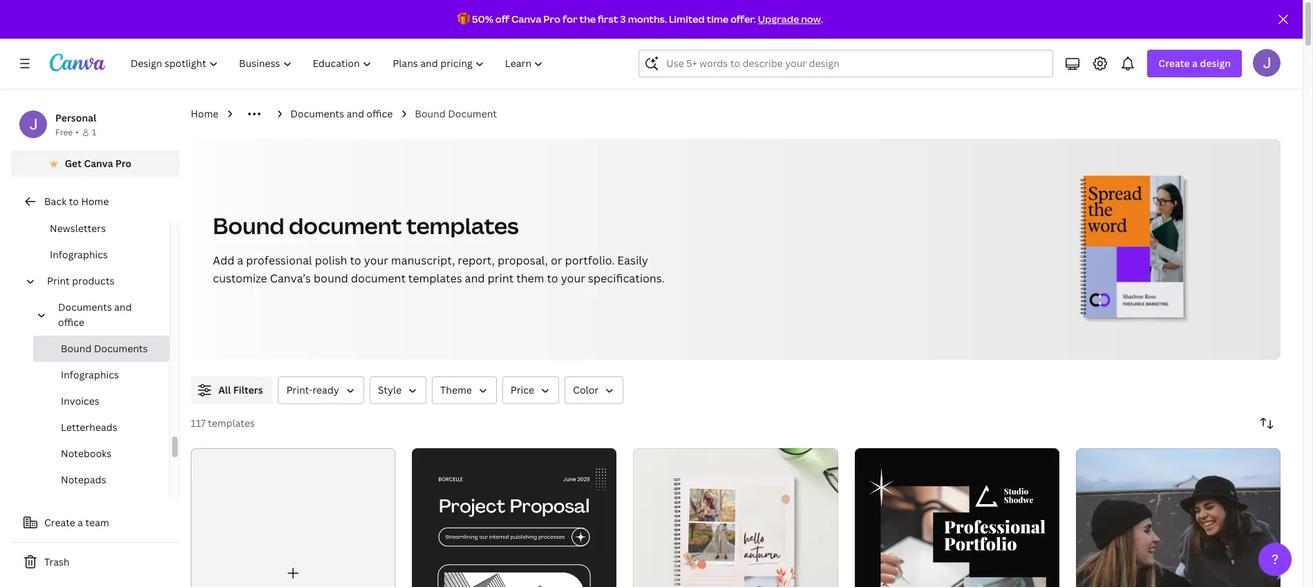Task type: vqa. For each thing, say whether or not it's contained in the screenshot.
me
no



Task type: describe. For each thing, give the bounding box(es) containing it.
letterheads
[[61, 421, 117, 434]]

create for create a design
[[1159, 57, 1190, 70]]

back
[[44, 195, 67, 208]]

team
[[85, 516, 109, 530]]

0 vertical spatial document
[[289, 211, 402, 241]]

invoices
[[61, 395, 99, 408]]

customize
[[213, 271, 267, 286]]

a for team
[[78, 516, 83, 530]]

home link
[[191, 106, 219, 122]]

bound document
[[415, 107, 497, 120]]

report,
[[458, 253, 495, 268]]

top level navigation element
[[122, 50, 555, 77]]

all filters button
[[191, 377, 273, 404]]

print products
[[47, 274, 114, 288]]

🎁
[[458, 12, 470, 26]]

bound for bound document templates
[[213, 211, 284, 241]]

off
[[495, 12, 510, 26]]

design
[[1200, 57, 1231, 70]]

style button
[[370, 377, 427, 404]]

print
[[488, 271, 514, 286]]

print-ready
[[286, 384, 339, 397]]

print
[[47, 274, 70, 288]]

0 vertical spatial templates
[[406, 211, 519, 241]]

office inside button
[[58, 316, 84, 329]]

create a team button
[[11, 509, 180, 537]]

1
[[92, 127, 96, 138]]

newsletters link
[[22, 216, 169, 242]]

peach hello autumn bullet journal bound document image
[[633, 449, 838, 588]]

2 vertical spatial documents
[[94, 342, 148, 355]]

bound documents
[[61, 342, 148, 355]]

professional
[[246, 253, 312, 268]]

upgrade
[[758, 12, 799, 26]]

add
[[213, 253, 235, 268]]

upgrade now button
[[758, 12, 821, 26]]

canva's
[[270, 271, 311, 286]]

print-ready button
[[278, 377, 364, 404]]

jacob simon image
[[1253, 49, 1281, 77]]

notepads link
[[33, 467, 169, 494]]

0 vertical spatial pro
[[544, 12, 561, 26]]

document
[[448, 107, 497, 120]]

and inside button
[[114, 301, 132, 314]]

1 vertical spatial infographics link
[[33, 362, 169, 389]]

specifications.
[[588, 271, 665, 286]]

to inside back to home "link"
[[69, 195, 79, 208]]

the
[[580, 12, 596, 26]]

back to home
[[44, 195, 109, 208]]

all filters
[[218, 384, 263, 397]]

a for professional
[[237, 253, 243, 268]]

trash link
[[11, 549, 180, 577]]

color
[[573, 384, 599, 397]]

notepads
[[61, 474, 106, 487]]

black white minimal project proposal bound document image
[[412, 449, 617, 588]]

117
[[191, 417, 206, 430]]

black minimal fashion look book bound document image
[[1076, 449, 1281, 588]]

1 horizontal spatial canva
[[512, 12, 542, 26]]

notebooks
[[61, 447, 112, 460]]

1 horizontal spatial and
[[347, 107, 364, 120]]

0 vertical spatial infographics link
[[22, 242, 169, 268]]

1 horizontal spatial home
[[191, 107, 219, 120]]

ready
[[313, 384, 339, 397]]

all
[[218, 384, 231, 397]]

documents inside documents and office
[[58, 301, 112, 314]]

home inside "link"
[[81, 195, 109, 208]]

first
[[598, 12, 618, 26]]

1 vertical spatial to
[[350, 253, 361, 268]]

newsletters
[[50, 222, 106, 235]]

months.
[[628, 12, 667, 26]]

manuscript,
[[391, 253, 455, 268]]

2 vertical spatial to
[[547, 271, 558, 286]]

time
[[707, 12, 729, 26]]

free •
[[55, 127, 79, 138]]

Search search field
[[667, 50, 1045, 77]]

.
[[821, 12, 823, 26]]

portfolio.
[[565, 253, 615, 268]]

0 vertical spatial documents and office
[[290, 107, 393, 120]]



Task type: locate. For each thing, give the bounding box(es) containing it.
1 vertical spatial a
[[237, 253, 243, 268]]

0 vertical spatial home
[[191, 107, 219, 120]]

create inside dropdown button
[[1159, 57, 1190, 70]]

documents and office button
[[53, 294, 161, 336]]

black modern professional portfolio bound document image
[[855, 449, 1060, 588]]

0 horizontal spatial pro
[[115, 157, 132, 170]]

create a design
[[1159, 57, 1231, 70]]

infographics
[[50, 248, 108, 261], [61, 368, 119, 382]]

or
[[551, 253, 562, 268]]

create a team
[[44, 516, 109, 530]]

0 vertical spatial create
[[1159, 57, 1190, 70]]

filters
[[233, 384, 263, 397]]

1 horizontal spatial documents and office
[[290, 107, 393, 120]]

1 horizontal spatial create
[[1159, 57, 1190, 70]]

117 templates
[[191, 417, 255, 430]]

them
[[516, 271, 544, 286]]

infographics for bottommost infographics link
[[61, 368, 119, 382]]

get canva pro button
[[11, 151, 180, 177]]

2 horizontal spatial a
[[1192, 57, 1198, 70]]

to right back
[[69, 195, 79, 208]]

print-
[[286, 384, 313, 397]]

0 vertical spatial infographics
[[50, 248, 108, 261]]

infographics down newsletters
[[50, 248, 108, 261]]

1 vertical spatial canva
[[84, 157, 113, 170]]

0 horizontal spatial home
[[81, 195, 109, 208]]

templates down manuscript,
[[408, 271, 462, 286]]

pro up back to home "link"
[[115, 157, 132, 170]]

bound
[[415, 107, 446, 120], [213, 211, 284, 241], [61, 342, 92, 355]]

1 horizontal spatial pro
[[544, 12, 561, 26]]

document inside add a professional polish to your manuscript, report, proposal, or portfolio. easily customize canva's bound document templates and print them to your specifications.
[[351, 271, 406, 286]]

create inside button
[[44, 516, 75, 530]]

invoices link
[[33, 389, 169, 415]]

document
[[289, 211, 402, 241], [351, 271, 406, 286]]

your
[[364, 253, 388, 268], [561, 271, 585, 286]]

and down top level navigation element
[[347, 107, 364, 120]]

a inside add a professional polish to your manuscript, report, proposal, or portfolio. easily customize canva's bound document templates and print them to your specifications.
[[237, 253, 243, 268]]

a left design
[[1192, 57, 1198, 70]]

1 horizontal spatial to
[[350, 253, 361, 268]]

bound up add
[[213, 211, 284, 241]]

trash
[[44, 556, 70, 569]]

create left team
[[44, 516, 75, 530]]

easily
[[618, 253, 648, 268]]

2 vertical spatial bound
[[61, 342, 92, 355]]

0 vertical spatial a
[[1192, 57, 1198, 70]]

a left team
[[78, 516, 83, 530]]

templates down all filters button
[[208, 417, 255, 430]]

infographics for topmost infographics link
[[50, 248, 108, 261]]

0 horizontal spatial bound
[[61, 342, 92, 355]]

your down bound document templates
[[364, 253, 388, 268]]

bound document templates image
[[986, 139, 1281, 360], [1084, 176, 1184, 318]]

0 vertical spatial office
[[367, 107, 393, 120]]

infographics link
[[22, 242, 169, 268], [33, 362, 169, 389]]

🎁 50% off canva pro for the first 3 months. limited time offer. upgrade now .
[[458, 12, 823, 26]]

bound
[[314, 271, 348, 286]]

documents and office
[[290, 107, 393, 120], [58, 301, 132, 329]]

0 vertical spatial documents
[[290, 107, 344, 120]]

style
[[378, 384, 402, 397]]

1 vertical spatial documents
[[58, 301, 112, 314]]

0 horizontal spatial a
[[78, 516, 83, 530]]

bound left document at the top of the page
[[415, 107, 446, 120]]

1 vertical spatial document
[[351, 271, 406, 286]]

canva
[[512, 12, 542, 26], [84, 157, 113, 170]]

office
[[367, 107, 393, 120], [58, 316, 84, 329]]

•
[[76, 127, 79, 138]]

get
[[65, 157, 82, 170]]

infographics link up the products in the top of the page
[[22, 242, 169, 268]]

0 horizontal spatial canva
[[84, 157, 113, 170]]

documents and office down top level navigation element
[[290, 107, 393, 120]]

theme button
[[432, 377, 497, 404]]

bound document templates
[[213, 211, 519, 241]]

and
[[347, 107, 364, 120], [465, 271, 485, 286], [114, 301, 132, 314]]

a right add
[[237, 253, 243, 268]]

now
[[801, 12, 821, 26]]

Sort by button
[[1253, 410, 1281, 438]]

a inside button
[[78, 516, 83, 530]]

0 horizontal spatial your
[[364, 253, 388, 268]]

1 vertical spatial home
[[81, 195, 109, 208]]

proposal,
[[498, 253, 548, 268]]

2 horizontal spatial bound
[[415, 107, 446, 120]]

0 horizontal spatial office
[[58, 316, 84, 329]]

0 vertical spatial and
[[347, 107, 364, 120]]

documents down the print products
[[58, 301, 112, 314]]

1 vertical spatial templates
[[408, 271, 462, 286]]

polish
[[315, 253, 347, 268]]

to down "or"
[[547, 271, 558, 286]]

50%
[[472, 12, 494, 26]]

print products link
[[41, 268, 161, 294]]

your down "or"
[[561, 271, 585, 286]]

1 vertical spatial and
[[465, 271, 485, 286]]

theme
[[440, 384, 472, 397]]

1 vertical spatial your
[[561, 271, 585, 286]]

0 vertical spatial your
[[364, 253, 388, 268]]

0 horizontal spatial to
[[69, 195, 79, 208]]

to
[[69, 195, 79, 208], [350, 253, 361, 268], [547, 271, 558, 286]]

documents and office inside button
[[58, 301, 132, 329]]

0 horizontal spatial create
[[44, 516, 75, 530]]

bound for bound documents
[[61, 342, 92, 355]]

for
[[563, 12, 578, 26]]

1 vertical spatial office
[[58, 316, 84, 329]]

to right the polish
[[350, 253, 361, 268]]

a
[[1192, 57, 1198, 70], [237, 253, 243, 268], [78, 516, 83, 530]]

pro inside button
[[115, 157, 132, 170]]

1 vertical spatial documents and office
[[58, 301, 132, 329]]

office up bound documents
[[58, 316, 84, 329]]

home
[[191, 107, 219, 120], [81, 195, 109, 208]]

create a design button
[[1148, 50, 1242, 77]]

and down print products link
[[114, 301, 132, 314]]

pro left for
[[544, 12, 561, 26]]

2 vertical spatial a
[[78, 516, 83, 530]]

documents
[[290, 107, 344, 120], [58, 301, 112, 314], [94, 342, 148, 355]]

letterheads link
[[33, 415, 169, 441]]

back to home link
[[11, 188, 180, 216]]

a inside dropdown button
[[1192, 57, 1198, 70]]

bound down documents and office button at the bottom left of the page
[[61, 342, 92, 355]]

1 horizontal spatial office
[[367, 107, 393, 120]]

offer.
[[731, 12, 756, 26]]

0 vertical spatial canva
[[512, 12, 542, 26]]

0 horizontal spatial and
[[114, 301, 132, 314]]

price button
[[502, 377, 559, 404]]

canva right off
[[512, 12, 542, 26]]

documents down documents and office button at the bottom left of the page
[[94, 342, 148, 355]]

1 horizontal spatial a
[[237, 253, 243, 268]]

and down report,
[[465, 271, 485, 286]]

2 vertical spatial and
[[114, 301, 132, 314]]

1 vertical spatial create
[[44, 516, 75, 530]]

1 vertical spatial pro
[[115, 157, 132, 170]]

None search field
[[639, 50, 1054, 77]]

office down top level navigation element
[[367, 107, 393, 120]]

0 horizontal spatial documents and office
[[58, 301, 132, 329]]

infographics up invoices
[[61, 368, 119, 382]]

documents down top level navigation element
[[290, 107, 344, 120]]

and inside add a professional polish to your manuscript, report, proposal, or portfolio. easily customize canva's bound document templates and print them to your specifications.
[[465, 271, 485, 286]]

free
[[55, 127, 73, 138]]

create for create a team
[[44, 516, 75, 530]]

infographics link down bound documents
[[33, 362, 169, 389]]

notebooks link
[[33, 441, 169, 467]]

color button
[[565, 377, 624, 404]]

templates inside add a professional polish to your manuscript, report, proposal, or portfolio. easily customize canva's bound document templates and print them to your specifications.
[[408, 271, 462, 286]]

2 horizontal spatial and
[[465, 271, 485, 286]]

document right bound
[[351, 271, 406, 286]]

personal
[[55, 111, 96, 124]]

templates
[[406, 211, 519, 241], [408, 271, 462, 286], [208, 417, 255, 430]]

products
[[72, 274, 114, 288]]

documents and office down the products in the top of the page
[[58, 301, 132, 329]]

pro
[[544, 12, 561, 26], [115, 157, 132, 170]]

create
[[1159, 57, 1190, 70], [44, 516, 75, 530]]

canva right get
[[84, 157, 113, 170]]

document up the polish
[[289, 211, 402, 241]]

1 horizontal spatial bound
[[213, 211, 284, 241]]

2 vertical spatial templates
[[208, 417, 255, 430]]

3
[[620, 12, 626, 26]]

add a professional polish to your manuscript, report, proposal, or portfolio. easily customize canva's bound document templates and print them to your specifications.
[[213, 253, 665, 286]]

1 vertical spatial infographics
[[61, 368, 119, 382]]

create left design
[[1159, 57, 1190, 70]]

templates up report,
[[406, 211, 519, 241]]

0 vertical spatial to
[[69, 195, 79, 208]]

canva inside button
[[84, 157, 113, 170]]

1 vertical spatial bound
[[213, 211, 284, 241]]

get canva pro
[[65, 157, 132, 170]]

0 vertical spatial bound
[[415, 107, 446, 120]]

limited
[[669, 12, 705, 26]]

a for design
[[1192, 57, 1198, 70]]

price
[[511, 384, 534, 397]]

1 horizontal spatial your
[[561, 271, 585, 286]]

bound for bound document
[[415, 107, 446, 120]]

2 horizontal spatial to
[[547, 271, 558, 286]]



